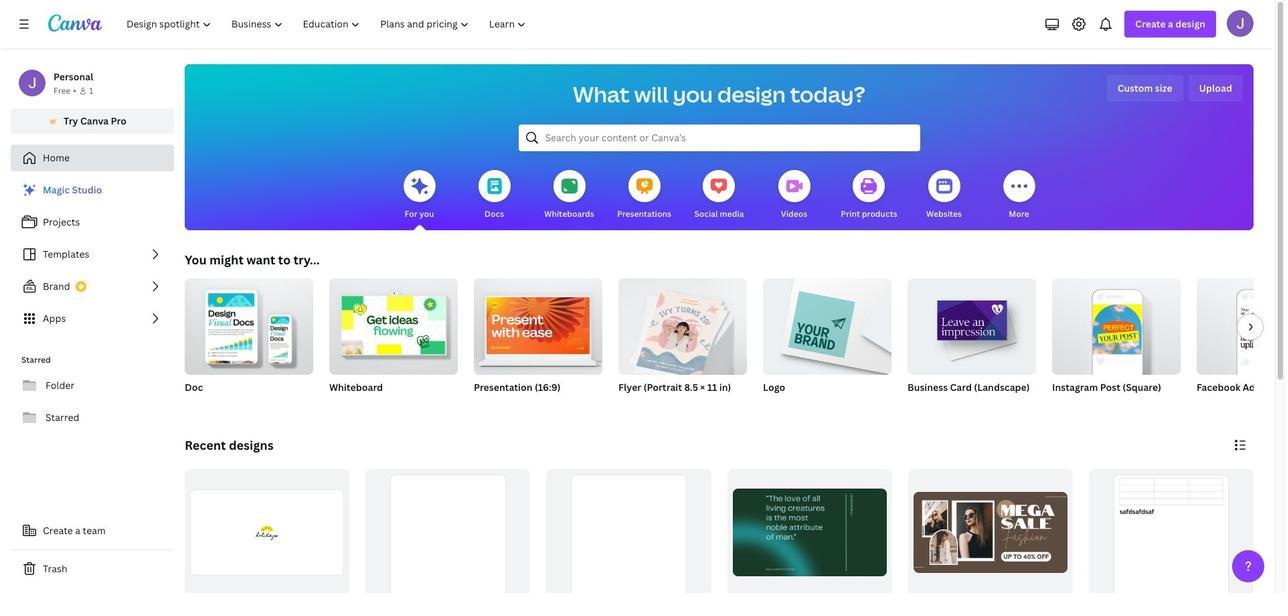 Task type: vqa. For each thing, say whether or not it's contained in the screenshot.
jacob simon image
yes



Task type: describe. For each thing, give the bounding box(es) containing it.
jacob simon image
[[1227, 10, 1254, 37]]



Task type: locate. For each thing, give the bounding box(es) containing it.
group
[[329, 273, 458, 411], [329, 273, 458, 375], [474, 273, 603, 411], [474, 273, 603, 375], [619, 273, 747, 411], [619, 273, 747, 379], [763, 273, 892, 411], [763, 273, 892, 375], [908, 273, 1036, 411], [908, 273, 1036, 375], [1053, 273, 1181, 411], [1053, 273, 1181, 375], [185, 279, 313, 411], [1197, 279, 1286, 411], [1197, 279, 1286, 375], [366, 469, 531, 593], [547, 469, 711, 593], [727, 469, 892, 593], [908, 469, 1073, 593], [1089, 469, 1254, 593]]

top level navigation element
[[118, 11, 538, 37]]

Search search field
[[545, 125, 894, 151]]

list
[[11, 177, 174, 332]]

None search field
[[519, 125, 920, 151]]



